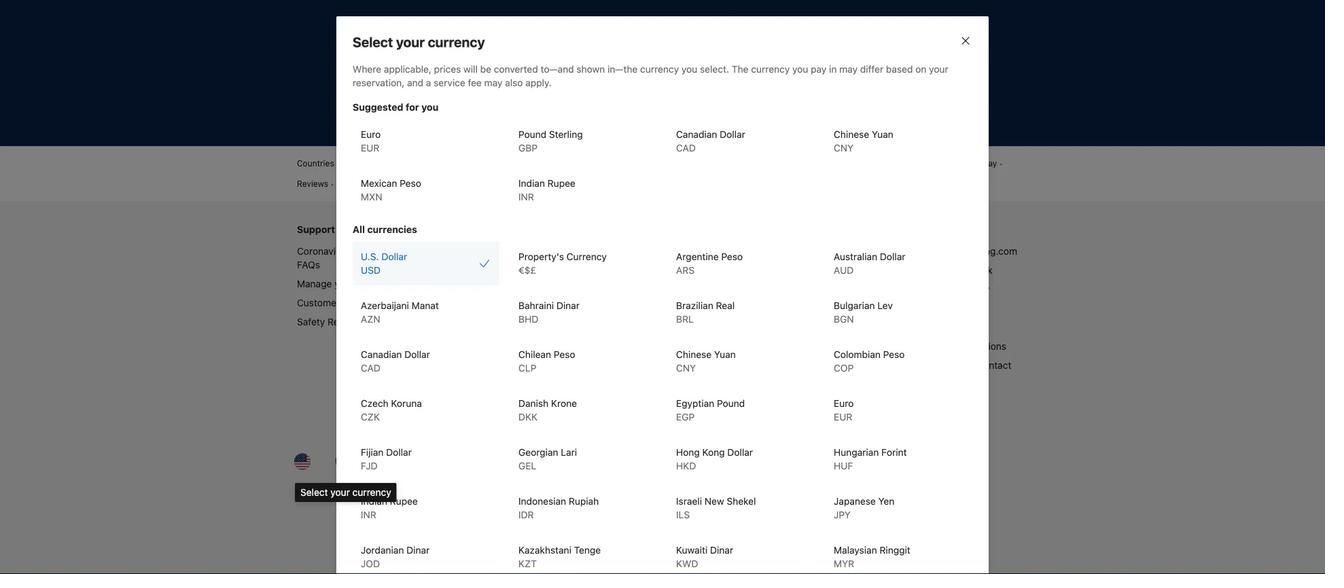 Task type: describe. For each thing, give the bounding box(es) containing it.
1 horizontal spatial rupee
[[548, 178, 576, 189]]

resource
[[328, 316, 369, 328]]

japanese
[[834, 496, 876, 507]]

partner help link
[[792, 265, 846, 276]]

flight finder link
[[475, 360, 527, 371]]

dollar inside u.s. dollar usd
[[382, 251, 407, 262]]

dinar for kuwaiti dinar kwd
[[710, 545, 733, 556]]

will
[[464, 64, 478, 75]]

georgian lari gel
[[519, 447, 577, 472]]

hungarian
[[834, 447, 879, 458]]

about booking.com link
[[931, 246, 1017, 257]]

1 vertical spatial euro
[[834, 398, 854, 409]]

based
[[886, 64, 913, 75]]

dollar down azerbaijani manat azn
[[405, 349, 430, 360]]

dollar down the on the top of page
[[720, 129, 746, 140]]

customer service help link
[[297, 297, 397, 309]]

1 vertical spatial deals
[[570, 265, 593, 276]]

a
[[426, 77, 431, 88]]

and right travel
[[772, 513, 787, 523]]

awards
[[548, 322, 580, 333]]

discover monthly stays
[[337, 179, 426, 189]]

huf
[[834, 460, 853, 472]]

dinar for jordanian dinar jod
[[407, 545, 430, 556]]

jpy
[[834, 509, 851, 521]]

in—the
[[608, 64, 638, 75]]

peso for chilean peso clp
[[554, 349, 575, 360]]

msa statement link
[[652, 303, 720, 314]]

1 vertical spatial cad
[[361, 363, 381, 374]]

terms
[[652, 265, 679, 276]]

currency right the on the top of page
[[751, 64, 790, 75]]

services.
[[818, 513, 853, 523]]

ils
[[676, 509, 690, 521]]

malaysian
[[834, 545, 877, 556]]

1 horizontal spatial canadian dollar cad
[[676, 129, 746, 154]]

aud
[[834, 265, 854, 276]]

you down a
[[422, 102, 439, 113]]

safety resource center link
[[297, 316, 401, 328]]

booking.com for travel agents
[[475, 398, 575, 423]]

ringgit
[[880, 545, 911, 556]]

peso for argentine peso ars
[[721, 251, 743, 262]]

0 horizontal spatial indian rupee inr
[[361, 496, 418, 521]]

krone
[[551, 398, 577, 409]]

kzt
[[519, 558, 537, 570]]

georgian
[[519, 447, 558, 458]]

agents
[[475, 412, 505, 423]]

flight
[[475, 360, 499, 371]]

your up customer service help 'link'
[[335, 278, 354, 290]]

become
[[792, 303, 828, 314]]

kwd
[[676, 558, 698, 570]]

kazakhstani tenge kzt
[[519, 545, 601, 570]]

dollar inside fijian dollar fjd
[[386, 447, 412, 458]]

trips
[[357, 278, 376, 290]]

shown
[[577, 64, 605, 75]]

how we work link
[[931, 265, 993, 276]]

where
[[353, 64, 381, 75]]

all
[[353, 224, 365, 235]]

be
[[480, 64, 491, 75]]

and right up
[[595, 52, 613, 65]]

kong
[[702, 447, 725, 458]]

your inside where applicable, prices will be converted to—and shown in—the currency you select. the currency you pay in may differ based on your reservation, and a service fee may also apply.
[[929, 64, 949, 75]]

booking.com for business link
[[475, 303, 588, 314]]

for for you
[[406, 102, 419, 113]]

statement
[[675, 303, 720, 314]]

booking.com for booking.com for travel agents
[[475, 398, 532, 409]]

0 vertical spatial cny
[[834, 142, 854, 154]]

japanese yen jpy
[[834, 496, 895, 521]]

israeli
[[676, 496, 702, 507]]

leader
[[688, 513, 712, 523]]

manage your trips link
[[297, 278, 376, 290]]

travel articles
[[475, 284, 536, 295]]

0 horizontal spatial canadian
[[361, 349, 402, 360]]

cop
[[834, 363, 854, 374]]

danish
[[519, 398, 549, 409]]

holdings
[[595, 513, 629, 523]]

program
[[539, 246, 576, 257]]

hungarian forint huf
[[834, 447, 907, 472]]

extranet login
[[792, 246, 853, 257]]

privacy
[[652, 246, 684, 257]]

gel
[[519, 460, 536, 472]]

traveller
[[475, 322, 512, 333]]

czech koruna czk
[[361, 398, 422, 423]]

1 vertical spatial select your currency
[[300, 487, 391, 499]]

seasonal and holiday deals
[[475, 265, 593, 276]]

for for travel
[[534, 398, 547, 409]]

0 horizontal spatial canadian dollar cad
[[361, 349, 430, 374]]

0 vertical spatial chinese
[[834, 129, 869, 140]]

0 vertical spatial help
[[827, 265, 846, 276]]

0 vertical spatial indian
[[519, 178, 545, 189]]

mexican
[[361, 178, 397, 189]]

monthly
[[372, 179, 403, 189]]

extranet login link
[[792, 246, 853, 257]]

in inside where applicable, prices will be converted to—and shown in—the currency you select. the currency you pay in may differ based on your reservation, and a service fee may also apply.
[[829, 64, 837, 75]]

pound inside egyptian pound egp
[[717, 398, 745, 409]]

0 horizontal spatial cny
[[676, 363, 696, 374]]

footer containing sign up and we'll send the best deals to you
[[0, 0, 1325, 574]]

on
[[916, 64, 927, 75]]

azerbaijani
[[361, 300, 409, 311]]

rupiah
[[569, 496, 599, 507]]

kuwaiti dinar kwd
[[676, 545, 733, 570]]

privacy & cookies
[[652, 246, 730, 257]]

work
[[970, 265, 993, 276]]

up
[[579, 52, 592, 65]]

safety
[[297, 316, 325, 328]]

pay
[[811, 64, 827, 75]]

0 vertical spatial yuan
[[872, 129, 894, 140]]

0 vertical spatial travel
[[475, 284, 501, 295]]

genius
[[475, 246, 505, 257]]

you inside "footer"
[[753, 52, 771, 65]]

& for privacy
[[687, 246, 694, 257]]

suggested for you
[[353, 102, 439, 113]]

online
[[723, 513, 747, 523]]

dinar for bahraini dinar bhd
[[557, 300, 580, 311]]

israeli new shekel ils
[[676, 496, 756, 521]]

msa
[[652, 303, 673, 314]]

select your currency dialog
[[320, 0, 1005, 574]]

1 horizontal spatial euro eur
[[834, 398, 854, 423]]

send
[[641, 52, 665, 65]]

service
[[342, 297, 375, 309]]

idr
[[519, 509, 534, 521]]

usd inside "dropdown button"
[[335, 456, 358, 469]]

forint
[[882, 447, 907, 458]]

0 vertical spatial the
[[668, 52, 684, 65]]

select your currency inside 'dialog'
[[353, 34, 485, 50]]

sign
[[555, 52, 576, 65]]

€$£
[[519, 265, 536, 276]]

booking.com up the work
[[960, 246, 1017, 257]]

0 horizontal spatial select
[[300, 487, 328, 499]]

manat
[[412, 300, 439, 311]]

msa statement
[[652, 303, 720, 314]]

0 vertical spatial canadian
[[676, 129, 717, 140]]

select.
[[700, 64, 729, 75]]

colombian peso cop
[[834, 349, 905, 374]]



Task type: locate. For each thing, give the bounding box(es) containing it.
coronavirus (covid-19) faqs
[[297, 246, 403, 270]]

19)
[[389, 246, 403, 257]]

dinar right jordanian
[[407, 545, 430, 556]]

malaysian ringgit myr
[[834, 545, 911, 570]]

1 horizontal spatial eur
[[834, 412, 853, 423]]

booking.com for travel agents link
[[475, 398, 575, 423]]

1 horizontal spatial in
[[829, 64, 837, 75]]

discover monthly stays link
[[337, 178, 426, 190]]

select up "where"
[[353, 34, 393, 50]]

0 horizontal spatial in
[[714, 513, 721, 523]]

1 vertical spatial help
[[378, 297, 397, 309]]

0 vertical spatial indian rupee inr
[[519, 178, 576, 203]]

euro eur down cop
[[834, 398, 854, 423]]

inr down gbp
[[519, 191, 534, 203]]

0 horizontal spatial deals
[[570, 265, 593, 276]]

yuan down brazilian real brl
[[714, 349, 736, 360]]

euro eur down suggested
[[361, 129, 381, 154]]

0 vertical spatial for
[[406, 102, 419, 113]]

1 horizontal spatial euro
[[834, 398, 854, 409]]

discover
[[337, 179, 370, 189]]

peso
[[400, 178, 421, 189], [721, 251, 743, 262], [554, 349, 575, 360], [883, 349, 905, 360]]

pound right egyptian
[[717, 398, 745, 409]]

become an affiliate link
[[792, 303, 876, 314]]

1 vertical spatial canadian
[[361, 349, 402, 360]]

jordanian
[[361, 545, 404, 556]]

1 vertical spatial usd
[[335, 456, 358, 469]]

myr
[[834, 558, 854, 570]]

fijian dollar fjd
[[361, 447, 412, 472]]

fijian
[[361, 447, 384, 458]]

select your currency down usd "dropdown button"
[[300, 487, 391, 499]]

0 horizontal spatial euro eur
[[361, 129, 381, 154]]

1 horizontal spatial select
[[353, 34, 393, 50]]

reviews link
[[297, 178, 328, 190]]

1 vertical spatial rupee
[[390, 496, 418, 507]]

0 horizontal spatial travel
[[475, 284, 501, 295]]

(covid-
[[352, 246, 389, 257]]

your right on
[[929, 64, 949, 75]]

peso inside argentine peso ars
[[721, 251, 743, 262]]

1 vertical spatial chinese
[[676, 349, 712, 360]]

1 horizontal spatial yuan
[[872, 129, 894, 140]]

currency right we'll
[[640, 64, 679, 75]]

yuan down 'differ'
[[872, 129, 894, 140]]

1 horizontal spatial usd
[[361, 265, 381, 276]]

travel down seasonal at the left of the page
[[475, 284, 501, 295]]

dollar inside the australian dollar aud
[[880, 251, 906, 262]]

1 horizontal spatial help
[[827, 265, 846, 276]]

azerbaijani manat azn
[[361, 300, 439, 325]]

deals right the best
[[711, 52, 737, 65]]

1 horizontal spatial chinese
[[834, 129, 869, 140]]

1 vertical spatial may
[[484, 77, 503, 88]]

to right select.
[[740, 52, 750, 65]]

dinar up awards
[[557, 300, 580, 311]]

dinar inside kuwaiti dinar kwd
[[710, 545, 733, 556]]

1 vertical spatial to
[[971, 159, 979, 169]]

priceline.com image
[[532, 553, 579, 563], [532, 553, 579, 563]]

jordanian dinar jod
[[361, 545, 430, 570]]

for inside the booking.com for travel agents
[[534, 398, 547, 409]]

1 vertical spatial inr
[[361, 509, 376, 521]]

footer
[[0, 0, 1325, 574]]

1 horizontal spatial cny
[[834, 142, 854, 154]]

bahraini dinar bhd
[[519, 300, 580, 325]]

eur up hungarian
[[834, 412, 853, 423]]

1 horizontal spatial chinese yuan cny
[[834, 129, 894, 154]]

booking.com up agents
[[475, 398, 532, 409]]

0 horizontal spatial indian
[[361, 496, 387, 507]]

lari
[[561, 447, 577, 458]]

yen
[[879, 496, 895, 507]]

select down usd "dropdown button"
[[300, 487, 328, 499]]

0 horizontal spatial yuan
[[714, 349, 736, 360]]

rupee down fijian dollar fjd
[[390, 496, 418, 507]]

about
[[931, 246, 958, 257]]

coronavirus
[[297, 246, 350, 257]]

select your currency up applicable,
[[353, 34, 485, 50]]

tenge
[[574, 545, 601, 556]]

euro down suggested
[[361, 129, 381, 140]]

1 vertical spatial travel
[[549, 398, 575, 409]]

and down genius loyalty program link
[[517, 265, 533, 276]]

1 vertical spatial &
[[682, 265, 689, 276]]

1 vertical spatial indian
[[361, 496, 387, 507]]

0 vertical spatial euro
[[361, 129, 381, 140]]

euro down cop
[[834, 398, 854, 409]]

& up terms & conditions
[[687, 246, 694, 257]]

1 vertical spatial chinese yuan cny
[[676, 349, 736, 374]]

and left a
[[407, 77, 423, 88]]

apply.
[[526, 77, 552, 88]]

0 horizontal spatial may
[[484, 77, 503, 88]]

0 vertical spatial cad
[[676, 142, 696, 154]]

dollar right fijian
[[386, 447, 412, 458]]

privacy & cookies link
[[652, 246, 730, 257]]

0 horizontal spatial inr
[[361, 509, 376, 521]]

for for business
[[534, 303, 547, 314]]

booking.com for booking.com for business
[[475, 303, 532, 314]]

customer
[[297, 297, 340, 309]]

0 horizontal spatial euro
[[361, 129, 381, 140]]

&
[[687, 246, 694, 257], [682, 265, 689, 276]]

0 vertical spatial may
[[840, 64, 858, 75]]

pound
[[519, 129, 547, 140], [717, 398, 745, 409]]

0 horizontal spatial usd
[[335, 456, 358, 469]]

2 vertical spatial for
[[534, 398, 547, 409]]

terms & conditions
[[652, 265, 737, 276]]

corporate contact
[[931, 360, 1012, 371]]

0 vertical spatial pound
[[519, 129, 547, 140]]

unique
[[915, 159, 942, 169]]

u.s.
[[361, 251, 379, 262]]

0 vertical spatial euro eur
[[361, 129, 381, 154]]

dinar inside jordanian dinar jod
[[407, 545, 430, 556]]

converted
[[494, 64, 538, 75]]

where applicable, prices will be converted to—and shown in—the currency you select. the currency you pay in may differ based on your reservation, and a service fee may also apply.
[[353, 64, 949, 88]]

0 horizontal spatial dinar
[[407, 545, 430, 556]]

1 horizontal spatial pound
[[717, 398, 745, 409]]

indian rupee inr down gbp
[[519, 178, 576, 203]]

czech
[[361, 398, 389, 409]]

1 horizontal spatial indian rupee inr
[[519, 178, 576, 203]]

faqs
[[297, 259, 320, 270]]

support
[[297, 224, 335, 235]]

Your email address email field
[[477, 80, 732, 113]]

usd down u.s. at the top
[[361, 265, 381, 276]]

select inside 'select your currency' 'dialog'
[[353, 34, 393, 50]]

travel inside the booking.com for travel agents
[[549, 398, 575, 409]]

login
[[831, 246, 853, 257]]

indian rupee inr up jordanian
[[361, 496, 418, 521]]

the right the inc.,
[[650, 513, 662, 523]]

manage your trips
[[297, 278, 376, 290]]

& for terms
[[682, 265, 689, 276]]

argentine
[[676, 251, 719, 262]]

dollar right kong on the bottom right
[[728, 447, 753, 458]]

help down login
[[827, 265, 846, 276]]

bulgarian lev bgn
[[834, 300, 893, 325]]

dinar inside bahraini dinar bhd
[[557, 300, 580, 311]]

about booking.com
[[931, 246, 1017, 257]]

hkd
[[676, 460, 696, 472]]

agoda image
[[680, 553, 707, 563], [680, 553, 707, 563]]

to left stay
[[971, 159, 979, 169]]

1 vertical spatial in
[[714, 513, 721, 523]]

2 horizontal spatial dinar
[[710, 545, 733, 556]]

and inside where applicable, prices will be converted to—and shown in—the currency you select. the currency you pay in may differ based on your reservation, and a service fee may also apply.
[[407, 77, 423, 88]]

holiday
[[536, 265, 567, 276]]

may down the be
[[484, 77, 503, 88]]

currency up prices
[[428, 34, 485, 50]]

opentable image
[[833, 553, 880, 563], [833, 553, 880, 563]]

indian down gbp
[[519, 178, 545, 189]]

peso inside mexican peso mxn
[[400, 178, 421, 189]]

1 vertical spatial the
[[650, 513, 662, 523]]

booking.com for booking.com is part of booking holdings inc., the world leader in online travel and related services.
[[473, 513, 523, 523]]

in
[[829, 64, 837, 75], [714, 513, 721, 523]]

deals
[[711, 52, 737, 65], [570, 265, 593, 276]]

0 horizontal spatial help
[[378, 297, 397, 309]]

1 vertical spatial select
[[300, 487, 328, 499]]

& down argentine
[[682, 265, 689, 276]]

you left select.
[[682, 64, 697, 75]]

chilean
[[519, 349, 551, 360]]

indian down fjd
[[361, 496, 387, 507]]

dollar right u.s. at the top
[[382, 251, 407, 262]]

pound inside pound sterling gbp
[[519, 129, 547, 140]]

peso inside colombian peso cop
[[883, 349, 905, 360]]

investor relations link
[[931, 341, 1007, 352]]

0 vertical spatial chinese yuan cny
[[834, 129, 894, 154]]

bahraini
[[519, 300, 554, 311]]

peso for colombian peso cop
[[883, 349, 905, 360]]

of
[[551, 513, 559, 523]]

canadian down select.
[[676, 129, 717, 140]]

rentalcars image
[[729, 553, 811, 563], [729, 553, 811, 563]]

sign up and we'll send the best deals to you
[[555, 52, 771, 65]]

help up center
[[378, 297, 397, 309]]

canadian dollar cad
[[676, 129, 746, 154], [361, 349, 430, 374]]

cny
[[834, 142, 854, 154], [676, 363, 696, 374]]

peso for mexican peso mxn
[[400, 178, 421, 189]]

0 horizontal spatial chinese
[[676, 349, 712, 360]]

rupee down pound sterling gbp at the top left of page
[[548, 178, 576, 189]]

1 horizontal spatial dinar
[[557, 300, 580, 311]]

czk
[[361, 412, 380, 423]]

0 vertical spatial select
[[353, 34, 393, 50]]

1 horizontal spatial inr
[[519, 191, 534, 203]]

0 horizontal spatial cad
[[361, 363, 381, 374]]

in right pay
[[829, 64, 837, 75]]

for inside 'select your currency' 'dialog'
[[406, 102, 419, 113]]

1 vertical spatial euro eur
[[834, 398, 854, 423]]

property's
[[519, 251, 564, 262]]

sustainability
[[931, 284, 990, 295]]

1 horizontal spatial the
[[668, 52, 684, 65]]

1 vertical spatial indian rupee inr
[[361, 496, 418, 521]]

booking.com left is
[[473, 513, 523, 523]]

dollar right australian
[[880, 251, 906, 262]]

0 vertical spatial usd
[[361, 265, 381, 276]]

0 vertical spatial inr
[[519, 191, 534, 203]]

0 vertical spatial rupee
[[548, 178, 576, 189]]

in down new
[[714, 513, 721, 523]]

1 vertical spatial yuan
[[714, 349, 736, 360]]

reservation,
[[353, 77, 405, 88]]

0 horizontal spatial eur
[[361, 142, 380, 154]]

inc.,
[[631, 513, 648, 523]]

0 vertical spatial deals
[[711, 52, 737, 65]]

usd inside u.s. dollar usd
[[361, 265, 381, 276]]

0 horizontal spatial to
[[740, 52, 750, 65]]

1 horizontal spatial may
[[840, 64, 858, 75]]

you left pay
[[793, 64, 808, 75]]

0 horizontal spatial chinese yuan cny
[[676, 349, 736, 374]]

0 vertical spatial select your currency
[[353, 34, 485, 50]]

investor
[[931, 341, 966, 352]]

1 vertical spatial canadian dollar cad
[[361, 349, 430, 374]]

canadian down center
[[361, 349, 402, 360]]

affiliate
[[844, 303, 876, 314]]

1 horizontal spatial deals
[[711, 52, 737, 65]]

currency down fjd
[[353, 487, 391, 499]]

booking.com down the travel articles link
[[475, 303, 532, 314]]

usd left fjd
[[335, 456, 358, 469]]

australian
[[834, 251, 877, 262]]

1 vertical spatial for
[[534, 303, 547, 314]]

booking.com is part of booking holdings inc., the world leader in online travel and related services.
[[473, 513, 853, 523]]

dollar inside hong kong dollar hkd
[[728, 447, 753, 458]]

travel right danish
[[549, 398, 575, 409]]

pound up gbp
[[519, 129, 547, 140]]

dinar right kuwaiti
[[710, 545, 733, 556]]

1 horizontal spatial canadian
[[676, 129, 717, 140]]

inr up jordanian
[[361, 509, 376, 521]]

1 horizontal spatial cad
[[676, 142, 696, 154]]

investor relations
[[931, 341, 1007, 352]]

1 vertical spatial pound
[[717, 398, 745, 409]]

0 horizontal spatial rupee
[[390, 496, 418, 507]]

your up applicable,
[[396, 34, 425, 50]]

flight finder
[[475, 360, 527, 371]]

1 horizontal spatial travel
[[549, 398, 575, 409]]

kuwaiti
[[676, 545, 708, 556]]

you right the on the top of page
[[753, 52, 771, 65]]

0 vertical spatial eur
[[361, 142, 380, 154]]

1 vertical spatial eur
[[834, 412, 853, 423]]

0 horizontal spatial the
[[650, 513, 662, 523]]

eur up mexican
[[361, 142, 380, 154]]

genius loyalty program link
[[475, 246, 576, 257]]

deals down 'currency'
[[570, 265, 593, 276]]

the left the best
[[668, 52, 684, 65]]

booking.com inside the booking.com for travel agents
[[475, 398, 532, 409]]

australian dollar aud
[[834, 251, 906, 276]]

0 horizontal spatial pound
[[519, 129, 547, 140]]

loyalty
[[508, 246, 536, 257]]

your down usd "dropdown button"
[[331, 487, 350, 499]]

to inside unique places to stay link
[[971, 159, 979, 169]]

chilean peso clp
[[519, 349, 575, 374]]

0 vertical spatial in
[[829, 64, 837, 75]]

dkk
[[519, 412, 538, 423]]

may left 'differ'
[[840, 64, 858, 75]]

finder
[[502, 360, 527, 371]]

how we work
[[931, 265, 993, 276]]

chinese yuan cny
[[834, 129, 894, 154], [676, 349, 736, 374]]

0 vertical spatial to
[[740, 52, 750, 65]]

seasonal
[[475, 265, 514, 276]]

unique places to stay link
[[915, 158, 997, 170]]

safety resource center
[[297, 316, 401, 328]]

peso inside chilean peso clp
[[554, 349, 575, 360]]



Task type: vqa. For each thing, say whether or not it's contained in the screenshot.


